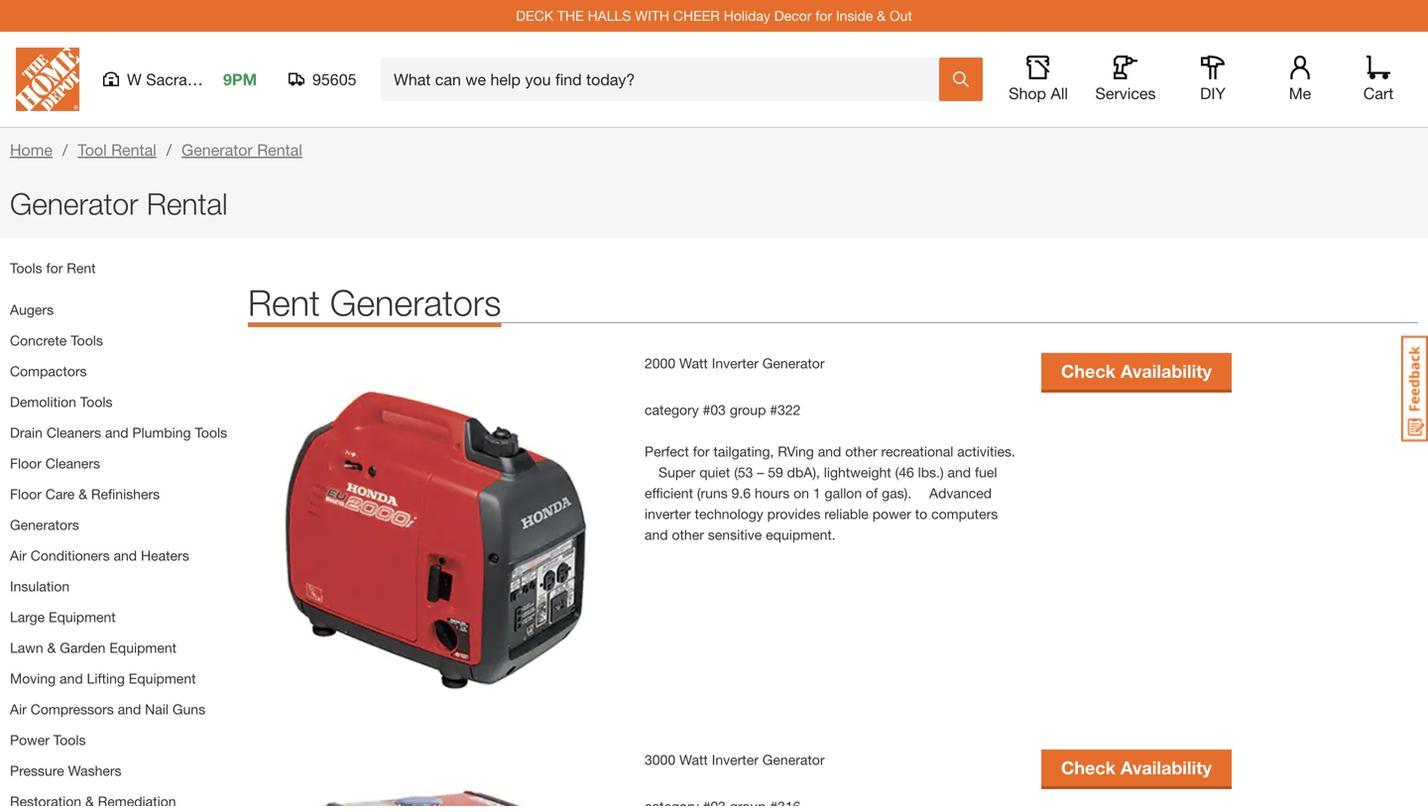 Task type: describe. For each thing, give the bounding box(es) containing it.
halls
[[588, 7, 632, 24]]

95605 button
[[289, 69, 357, 89]]

2 check from the top
[[1062, 758, 1116, 779]]

dba),
[[788, 464, 821, 481]]

0 vertical spatial for
[[816, 7, 833, 24]]

conditioners
[[30, 548, 110, 564]]

refinishers
[[91, 486, 160, 503]]

2 horizontal spatial &
[[877, 7, 886, 24]]

2000 watt inverter generator image
[[248, 353, 625, 730]]

and up compressors
[[60, 671, 83, 687]]

(runs
[[698, 485, 728, 502]]

hours
[[755, 485, 790, 502]]

reliable
[[825, 506, 869, 522]]

the
[[558, 7, 584, 24]]

w sacramento 9pm
[[127, 70, 257, 89]]

floor care & refinishers link
[[10, 486, 160, 503]]

sacramento
[[146, 70, 232, 89]]

lawn & garden equipment link
[[10, 640, 177, 656]]

compactors link
[[10, 363, 87, 380]]

tools for power tools
[[53, 732, 86, 749]]

air for air conditioners and heaters
[[10, 548, 27, 564]]

heaters
[[141, 548, 189, 564]]

rental for generator rental link
[[257, 140, 302, 159]]

cart link
[[1358, 56, 1401, 103]]

out
[[890, 7, 913, 24]]

air compressors and nail guns link
[[10, 702, 205, 718]]

floor care & refinishers
[[10, 486, 160, 503]]

guns
[[173, 702, 205, 718]]

advanced
[[916, 485, 992, 502]]

tool rental link
[[78, 140, 157, 159]]

1 vertical spatial rent
[[248, 281, 320, 324]]

moving and lifting equipment link
[[10, 671, 196, 687]]

(53
[[735, 464, 754, 481]]

9.6
[[732, 485, 751, 502]]

tools for rent
[[10, 260, 96, 276]]

2000
[[645, 355, 676, 372]]

compressors
[[30, 702, 114, 718]]

and up advanced
[[948, 464, 972, 481]]

recreational
[[882, 444, 954, 460]]

#03
[[703, 402, 726, 418]]

0 vertical spatial other
[[846, 444, 878, 460]]

home link
[[10, 140, 53, 159]]

cheer
[[674, 7, 720, 24]]

the home depot logo image
[[16, 48, 79, 111]]

0 vertical spatial rent
[[67, 260, 96, 276]]

2 vertical spatial &
[[47, 640, 56, 656]]

computers
[[932, 506, 999, 522]]

drain cleaners and plumbing tools link
[[10, 425, 227, 441]]

0 horizontal spatial other
[[672, 527, 704, 543]]

deck the halls with cheer holiday decor for inside & out link
[[516, 7, 913, 24]]

insulation
[[10, 579, 70, 595]]

1 check from the top
[[1062, 361, 1116, 382]]

air conditioners and heaters
[[10, 548, 189, 564]]

insulation link
[[10, 579, 70, 595]]

rental down generator rental link
[[147, 186, 228, 221]]

shop
[[1009, 84, 1047, 103]]

care
[[45, 486, 75, 503]]

for for tools for rent
[[46, 260, 63, 276]]

fuel
[[975, 464, 998, 481]]

cart
[[1364, 84, 1394, 103]]

59
[[768, 464, 784, 481]]

and left heaters at the bottom of page
[[114, 548, 137, 564]]

technology
[[695, 506, 764, 522]]

inside
[[837, 7, 874, 24]]

cleaners for floor
[[45, 455, 100, 472]]

equipment for lifting
[[129, 671, 196, 687]]

and down inverter
[[645, 527, 668, 543]]

services button
[[1095, 56, 1158, 103]]

power tools
[[10, 732, 86, 749]]

on
[[794, 485, 810, 502]]

augers
[[10, 302, 54, 318]]

holiday
[[724, 7, 771, 24]]

home
[[10, 140, 53, 159]]

category
[[645, 402, 699, 418]]

9pm
[[223, 70, 257, 89]]

large equipment link
[[10, 609, 116, 626]]

nail
[[145, 702, 169, 718]]

lightweight
[[824, 464, 892, 481]]

(46
[[896, 464, 915, 481]]

drain
[[10, 425, 43, 441]]

generator rental link
[[182, 140, 302, 159]]

tools for concrete tools
[[71, 332, 103, 349]]

shop all button
[[1007, 56, 1071, 103]]

w
[[127, 70, 142, 89]]

large
[[10, 609, 45, 626]]

of
[[866, 485, 878, 502]]

air conditioners and heaters link
[[10, 548, 189, 564]]

and up dba),
[[818, 444, 842, 460]]

concrete
[[10, 332, 67, 349]]

perfect
[[645, 444, 690, 460]]

tools right plumbing
[[195, 425, 227, 441]]

equipment for garden
[[110, 640, 177, 656]]

plumbing
[[132, 425, 191, 441]]

compactors
[[10, 363, 87, 380]]

lawn
[[10, 640, 43, 656]]

demolition tools
[[10, 394, 113, 410]]

power
[[873, 506, 912, 522]]

1 availability from the top
[[1121, 361, 1213, 382]]

generators link
[[10, 517, 79, 533]]

decor
[[775, 7, 812, 24]]

demolition tools link
[[10, 394, 113, 410]]

and left plumbing
[[105, 425, 129, 441]]



Task type: locate. For each thing, give the bounding box(es) containing it.
1 check availability from the top
[[1062, 361, 1213, 382]]

rental down 95605 button
[[257, 140, 302, 159]]

perfect for tailgating, rving and other recreational activities. super quiet (53 – 59 dba), lightweight (46 lbs.) and fuel efficient (runs 9.6 hours on 1 gallon of gas). advanced inverter technology provides reliable power to computers and other sensitive equipment.
[[645, 444, 1016, 543]]

with
[[635, 7, 670, 24]]

provides
[[768, 506, 821, 522]]

drain cleaners and plumbing tools
[[10, 425, 227, 441]]

lbs.)
[[919, 464, 944, 481]]

cleaners
[[46, 425, 101, 441], [45, 455, 100, 472]]

rental for tool rental 'link'
[[111, 140, 157, 159]]

quiet
[[700, 464, 731, 481]]

generator rental down 9pm
[[182, 140, 302, 159]]

diy
[[1201, 84, 1226, 103]]

efficient
[[645, 485, 694, 502]]

air up power
[[10, 702, 27, 718]]

tools up drain cleaners and plumbing tools
[[80, 394, 113, 410]]

floor cleaners
[[10, 455, 100, 472]]

watt for 3000
[[680, 752, 708, 769]]

0 vertical spatial generator rental
[[182, 140, 302, 159]]

0 vertical spatial equipment
[[49, 609, 116, 626]]

floor left care
[[10, 486, 42, 503]]

& left out
[[877, 7, 886, 24]]

for for perfect for tailgating, rving and other recreational activities. super quiet (53 – 59 dba), lightweight (46 lbs.) and fuel efficient (runs 9.6 hours on 1 gallon of gas). advanced inverter technology provides reliable power to computers and other sensitive equipment.
[[693, 444, 710, 460]]

group
[[730, 402, 766, 418]]

rental right tool
[[111, 140, 157, 159]]

2 horizontal spatial for
[[816, 7, 833, 24]]

me button
[[1269, 56, 1333, 103]]

1 inverter from the top
[[712, 355, 759, 372]]

watt for 2000
[[680, 355, 708, 372]]

inverter for 3000
[[712, 752, 759, 769]]

1 horizontal spatial other
[[846, 444, 878, 460]]

1 vertical spatial check availability
[[1062, 758, 1213, 779]]

0 vertical spatial check availability
[[1062, 361, 1213, 382]]

rent generators
[[248, 281, 502, 324]]

0 horizontal spatial rent
[[67, 260, 96, 276]]

1 vertical spatial generator rental
[[10, 186, 228, 221]]

1 vertical spatial availability
[[1121, 758, 1213, 779]]

1 vertical spatial &
[[79, 486, 87, 503]]

other up lightweight
[[846, 444, 878, 460]]

and
[[105, 425, 129, 441], [818, 444, 842, 460], [948, 464, 972, 481], [645, 527, 668, 543], [114, 548, 137, 564], [60, 671, 83, 687], [118, 702, 141, 718]]

0 horizontal spatial &
[[47, 640, 56, 656]]

3000
[[645, 752, 676, 769]]

What can we help you find today? search field
[[394, 59, 939, 100]]

2 vertical spatial equipment
[[129, 671, 196, 687]]

concrete tools link
[[10, 332, 103, 349]]

tools right concrete
[[71, 332, 103, 349]]

air compressors and nail guns
[[10, 702, 205, 718]]

inverter
[[645, 506, 691, 522]]

1 vertical spatial check
[[1062, 758, 1116, 779]]

cleaners down demolition tools link
[[46, 425, 101, 441]]

–
[[757, 464, 764, 481]]

gas).
[[882, 485, 912, 502]]

deck
[[516, 7, 554, 24]]

& right lawn
[[47, 640, 56, 656]]

2 check availability from the top
[[1062, 758, 1213, 779]]

cleaners for drain
[[46, 425, 101, 441]]

sensitive
[[708, 527, 762, 543]]

floor for floor cleaners
[[10, 455, 42, 472]]

for left the "inside"
[[816, 7, 833, 24]]

check availability link
[[1042, 353, 1232, 390], [1042, 750, 1232, 787]]

for inside the perfect for tailgating, rving and other recreational activities. super quiet (53 – 59 dba), lightweight (46 lbs.) and fuel efficient (runs 9.6 hours on 1 gallon of gas). advanced inverter technology provides reliable power to computers and other sensitive equipment.
[[693, 444, 710, 460]]

inverter for 2000
[[712, 355, 759, 372]]

1 vertical spatial other
[[672, 527, 704, 543]]

0 vertical spatial check availability link
[[1042, 353, 1232, 390]]

equipment up lifting
[[110, 640, 177, 656]]

rving
[[778, 444, 815, 460]]

1 vertical spatial for
[[46, 260, 63, 276]]

1 floor from the top
[[10, 455, 42, 472]]

inverter up category #03 group #322
[[712, 355, 759, 372]]

1 horizontal spatial for
[[693, 444, 710, 460]]

1 vertical spatial air
[[10, 702, 27, 718]]

0 vertical spatial check
[[1062, 361, 1116, 382]]

cleaners up floor care & refinishers link
[[45, 455, 100, 472]]

power tools link
[[10, 732, 86, 749]]

0 vertical spatial watt
[[680, 355, 708, 372]]

and left nail
[[118, 702, 141, 718]]

equipment up nail
[[129, 671, 196, 687]]

check availability
[[1062, 361, 1213, 382], [1062, 758, 1213, 779]]

1 air from the top
[[10, 548, 27, 564]]

shop all
[[1009, 84, 1069, 103]]

2 availability from the top
[[1121, 758, 1213, 779]]

2 vertical spatial for
[[693, 444, 710, 460]]

moving and lifting equipment
[[10, 671, 196, 687]]

0 vertical spatial availability
[[1121, 361, 1213, 382]]

0 horizontal spatial for
[[46, 260, 63, 276]]

other down inverter
[[672, 527, 704, 543]]

tools down compressors
[[53, 732, 86, 749]]

deck the halls with cheer holiday decor for inside & out
[[516, 7, 913, 24]]

floor cleaners link
[[10, 455, 100, 472]]

watt right 3000
[[680, 752, 708, 769]]

to
[[916, 506, 928, 522]]

2000 watt inverter generator
[[645, 355, 825, 372]]

concrete tools
[[10, 332, 103, 349]]

watt right "2000"
[[680, 355, 708, 372]]

category #03 group #322
[[645, 402, 801, 418]]

generator rental down tool rental
[[10, 186, 228, 221]]

activities.
[[958, 444, 1016, 460]]

tools for demolition tools
[[80, 394, 113, 410]]

1 horizontal spatial &
[[79, 486, 87, 503]]

other
[[846, 444, 878, 460], [672, 527, 704, 543]]

power
[[10, 732, 50, 749]]

inverter
[[712, 355, 759, 372], [712, 752, 759, 769]]

floor for floor care & refinishers
[[10, 486, 42, 503]]

services
[[1096, 84, 1157, 103]]

0 vertical spatial air
[[10, 548, 27, 564]]

for up quiet at the bottom of the page
[[693, 444, 710, 460]]

gallon
[[825, 485, 862, 502]]

demolition
[[10, 394, 76, 410]]

floor down drain
[[10, 455, 42, 472]]

generator
[[182, 140, 253, 159], [10, 186, 138, 221], [763, 355, 825, 372], [763, 752, 825, 769]]

all
[[1051, 84, 1069, 103]]

0 vertical spatial generators
[[330, 281, 502, 324]]

for up augers
[[46, 260, 63, 276]]

air
[[10, 548, 27, 564], [10, 702, 27, 718]]

& right care
[[79, 486, 87, 503]]

2 inverter from the top
[[712, 752, 759, 769]]

2 air from the top
[[10, 702, 27, 718]]

1 vertical spatial watt
[[680, 752, 708, 769]]

rental
[[111, 140, 157, 159], [257, 140, 302, 159], [147, 186, 228, 221]]

3000 watt inverter generator image
[[248, 750, 625, 807]]

tools up augers
[[10, 260, 42, 276]]

1 check availability link from the top
[[1042, 353, 1232, 390]]

95605
[[313, 70, 357, 89]]

0 vertical spatial inverter
[[712, 355, 759, 372]]

1 horizontal spatial generators
[[330, 281, 502, 324]]

#322
[[770, 402, 801, 418]]

0 vertical spatial cleaners
[[46, 425, 101, 441]]

1 vertical spatial cleaners
[[45, 455, 100, 472]]

feedback link image
[[1402, 335, 1429, 443]]

air up insulation link on the bottom left
[[10, 548, 27, 564]]

garden
[[60, 640, 106, 656]]

0 horizontal spatial generators
[[10, 517, 79, 533]]

1 horizontal spatial rent
[[248, 281, 320, 324]]

1 watt from the top
[[680, 355, 708, 372]]

1 vertical spatial floor
[[10, 486, 42, 503]]

air for air compressors and nail guns
[[10, 702, 27, 718]]

1 vertical spatial check availability link
[[1042, 750, 1232, 787]]

2 floor from the top
[[10, 486, 42, 503]]

2 watt from the top
[[680, 752, 708, 769]]

pressure washers
[[10, 763, 122, 779]]

equipment up garden
[[49, 609, 116, 626]]

0 vertical spatial floor
[[10, 455, 42, 472]]

pressure
[[10, 763, 64, 779]]

tools
[[10, 260, 42, 276], [71, 332, 103, 349], [80, 394, 113, 410], [195, 425, 227, 441], [53, 732, 86, 749]]

tool
[[78, 140, 107, 159]]

1 vertical spatial inverter
[[712, 752, 759, 769]]

me
[[1290, 84, 1312, 103]]

1 vertical spatial generators
[[10, 517, 79, 533]]

0 vertical spatial &
[[877, 7, 886, 24]]

1 vertical spatial equipment
[[110, 640, 177, 656]]

equipment.
[[766, 527, 836, 543]]

3000 watt inverter generator
[[645, 752, 825, 769]]

2 check availability link from the top
[[1042, 750, 1232, 787]]

generator rental
[[182, 140, 302, 159], [10, 186, 228, 221]]

inverter right 3000
[[712, 752, 759, 769]]

floor
[[10, 455, 42, 472], [10, 486, 42, 503]]

1
[[814, 485, 821, 502]]



Task type: vqa. For each thing, say whether or not it's contained in the screenshot.
from inside Local Ad Stay in the know about the latest savings and updates from your local store, right to your inbox.
no



